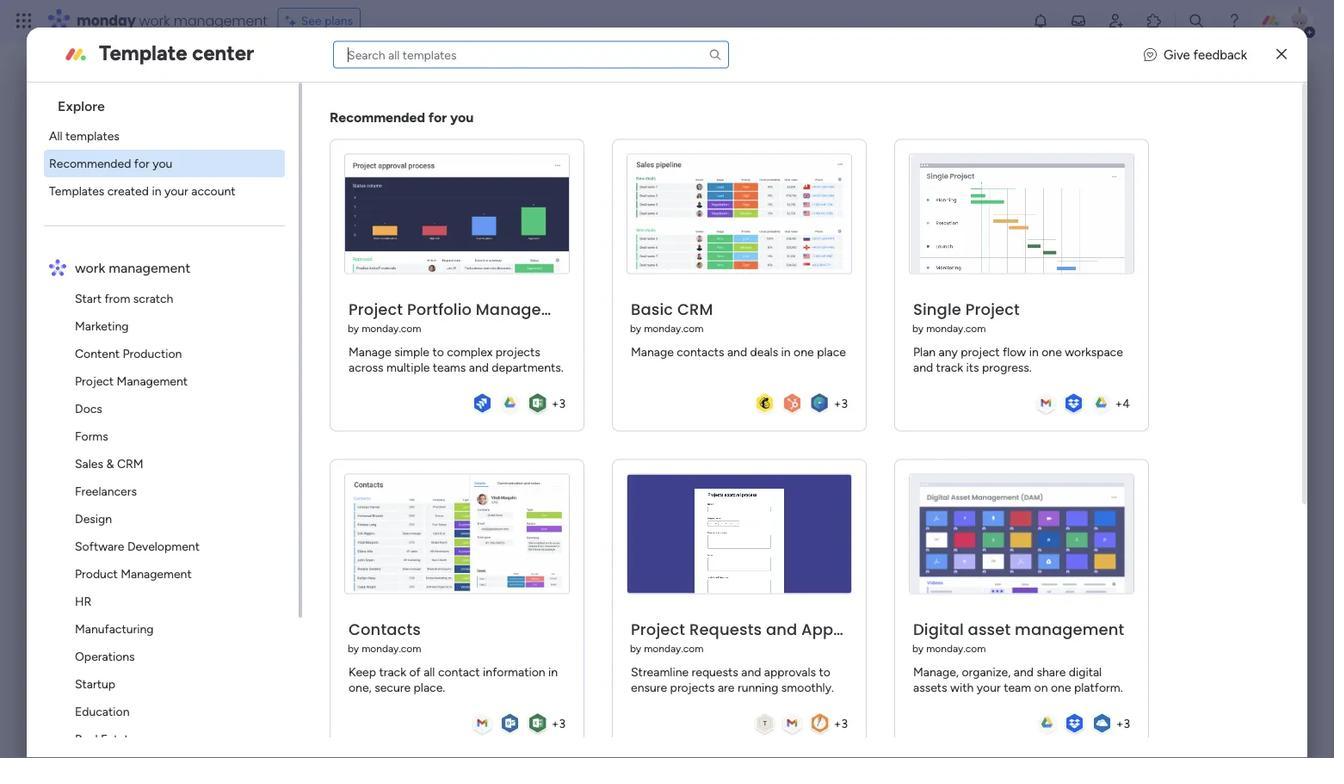 Task type: describe. For each thing, give the bounding box(es) containing it.
3 for project requests and approvals
[[842, 717, 848, 731]]

list box containing explore
[[34, 83, 302, 759]]

start from scratch
[[75, 291, 173, 306]]

monday.com inside 'contacts by monday.com'
[[362, 642, 422, 655]]

to inside manage simple to complex projects across multiple teams and departments.
[[433, 345, 444, 359]]

feedback
[[1194, 47, 1248, 62]]

monday.com inside basic crm by monday.com
[[644, 322, 704, 335]]

plans
[[325, 13, 353, 28]]

v2 user feedback image
[[1145, 45, 1157, 64]]

templates
[[66, 129, 120, 143]]

management inside list box
[[109, 260, 191, 276]]

1 horizontal spatial recommended
[[330, 109, 425, 126]]

one inside manage, organize, and share digital assets with your team on one platform.
[[1051, 680, 1072, 695]]

teams
[[433, 360, 466, 375]]

track inside plan any project flow in one workspace and track its progress.
[[937, 360, 964, 375]]

hr
[[75, 595, 92, 609]]

+ for digital asset management
[[1117, 717, 1124, 731]]

+ 4
[[1116, 396, 1131, 411]]

docs
[[75, 402, 102, 416]]

forms
[[75, 429, 108, 444]]

information
[[483, 665, 546, 680]]

3 for contacts
[[559, 717, 566, 731]]

departments.
[[492, 360, 564, 375]]

0 horizontal spatial work
[[75, 260, 105, 276]]

keep track of all contact information in one, secure place.
[[349, 665, 558, 695]]

search image
[[709, 48, 723, 62]]

content production
[[75, 347, 182, 361]]

all
[[49, 129, 63, 143]]

and for streamline
[[742, 665, 762, 680]]

your inside manage, organize, and share digital assets with your team on one platform.
[[977, 680, 1001, 695]]

+ for basic crm
[[834, 396, 842, 411]]

explore heading
[[44, 83, 299, 122]]

give feedback link
[[1145, 45, 1248, 64]]

streamline requests and approvals to ensure projects are running smoothly.
[[631, 665, 834, 695]]

any
[[939, 345, 958, 359]]

organize,
[[962, 665, 1011, 680]]

production
[[123, 347, 182, 361]]

start
[[75, 291, 102, 306]]

place.
[[414, 680, 445, 695]]

and inside manage simple to complex projects across multiple teams and departments.
[[469, 360, 489, 375]]

account
[[191, 184, 236, 198]]

templates
[[49, 184, 104, 198]]

manage,
[[914, 665, 959, 680]]

crm inside basic crm by monday.com
[[678, 298, 713, 320]]

one for basic crm
[[794, 345, 814, 359]]

project management
[[75, 374, 188, 389]]

portfolio
[[407, 298, 472, 320]]

+ 3 for digital asset management
[[1117, 717, 1131, 731]]

1 horizontal spatial recommended for you
[[330, 109, 474, 126]]

projects inside streamline requests and approvals to ensure projects are running smoothly.
[[670, 680, 715, 695]]

basic
[[631, 298, 674, 320]]

single
[[914, 298, 962, 320]]

flow
[[1003, 345, 1027, 359]]

place
[[817, 345, 846, 359]]

your inside explore "element"
[[164, 184, 188, 198]]

+ 3 for basic crm
[[834, 396, 848, 411]]

1 horizontal spatial work
[[139, 11, 170, 30]]

all templates
[[49, 129, 120, 143]]

project for management
[[75, 374, 114, 389]]

streamline
[[631, 665, 689, 680]]

sales
[[75, 457, 103, 471]]

contacts
[[677, 345, 725, 359]]

work management
[[75, 260, 191, 276]]

single project by monday.com
[[913, 298, 1020, 335]]

by inside project portfolio management by monday.com
[[348, 322, 359, 335]]

multiple
[[387, 360, 430, 375]]

4
[[1123, 396, 1131, 411]]

inbox image
[[1070, 12, 1088, 29]]

product management
[[75, 567, 192, 582]]

you inside explore "element"
[[153, 156, 173, 171]]

one for single project
[[1042, 345, 1062, 359]]

smoothly.
[[782, 680, 834, 695]]

in inside plan any project flow in one workspace and track its progress.
[[1030, 345, 1039, 359]]

work management templates element
[[44, 285, 299, 759]]

real
[[75, 732, 98, 747]]

search everything image
[[1188, 12, 1206, 29]]

3 for basic crm
[[842, 396, 848, 411]]

Search all templates search field
[[333, 41, 729, 68]]

and for manage,
[[1014, 665, 1034, 680]]

digital asset management by monday.com
[[913, 619, 1125, 655]]

project requests and approvals by monday.com
[[630, 619, 882, 655]]

+ for project requests and approvals
[[834, 717, 842, 731]]

operations
[[75, 650, 135, 664]]

give feedback
[[1164, 47, 1248, 62]]

explore
[[58, 98, 105, 114]]

team
[[1004, 680, 1032, 695]]

keep
[[349, 665, 376, 680]]

progress.
[[983, 360, 1032, 375]]

by inside 'digital asset management by monday.com'
[[913, 642, 924, 655]]

approvals
[[802, 619, 882, 641]]

+ for contacts
[[552, 717, 559, 731]]

by inside 'contacts by monday.com'
[[348, 642, 359, 655]]

plan
[[914, 345, 936, 359]]

manage, organize, and share digital assets with your team on one platform.
[[914, 665, 1123, 695]]

across
[[349, 360, 384, 375]]

template center
[[99, 40, 254, 65]]

startup
[[75, 677, 115, 692]]

crm inside work management templates element
[[117, 457, 143, 471]]

software development
[[75, 539, 200, 554]]

requests
[[692, 665, 739, 680]]

product
[[75, 567, 118, 582]]

management for project management
[[117, 374, 188, 389]]

monday.com inside project portfolio management by monday.com
[[362, 322, 422, 335]]



Task type: locate. For each thing, give the bounding box(es) containing it.
project inside single project by monday.com
[[966, 298, 1020, 320]]

and up approvals at right bottom
[[766, 619, 798, 641]]

manage inside manage simple to complex projects across multiple teams and departments.
[[349, 345, 392, 359]]

monday.com down contacts
[[362, 642, 422, 655]]

1 vertical spatial to
[[819, 665, 831, 680]]

running
[[738, 680, 779, 695]]

apps image
[[1146, 12, 1163, 29]]

see plans
[[301, 13, 353, 28]]

close image
[[1277, 48, 1287, 61]]

project for portfolio
[[349, 298, 403, 320]]

ruby anderson image
[[1287, 7, 1314, 34]]

management up departments.
[[476, 298, 583, 320]]

in right created
[[152, 184, 161, 198]]

one left place at the top
[[794, 345, 814, 359]]

1 vertical spatial recommended
[[49, 156, 131, 171]]

and for manage
[[728, 345, 748, 359]]

your
[[164, 184, 188, 198], [977, 680, 1001, 695]]

your down organize,
[[977, 680, 1001, 695]]

crm
[[678, 298, 713, 320], [117, 457, 143, 471]]

0 vertical spatial recommended for you
[[330, 109, 474, 126]]

track
[[937, 360, 964, 375], [379, 665, 406, 680]]

0 horizontal spatial for
[[134, 156, 150, 171]]

recommended for you inside explore "element"
[[49, 156, 173, 171]]

deals
[[751, 345, 779, 359]]

contacts
[[349, 619, 421, 641]]

in inside keep track of all contact information in one, secure place.
[[549, 665, 558, 680]]

monday.com up streamline
[[644, 642, 704, 655]]

by inside basic crm by monday.com
[[630, 322, 642, 335]]

recommended
[[330, 109, 425, 126], [49, 156, 131, 171]]

platform.
[[1075, 680, 1123, 695]]

and for project
[[766, 619, 798, 641]]

see
[[301, 13, 322, 28]]

select product image
[[16, 12, 33, 29]]

1 vertical spatial projects
[[670, 680, 715, 695]]

track down any
[[937, 360, 964, 375]]

explore element
[[44, 122, 299, 205]]

0 horizontal spatial to
[[433, 345, 444, 359]]

scratch
[[133, 291, 173, 306]]

assets
[[914, 680, 948, 695]]

0 vertical spatial you
[[450, 109, 474, 126]]

ensure
[[631, 680, 668, 695]]

1 vertical spatial work
[[75, 260, 105, 276]]

see plans button
[[278, 8, 361, 34]]

requests
[[690, 619, 762, 641]]

for
[[429, 109, 447, 126], [134, 156, 150, 171]]

and up running
[[742, 665, 762, 680]]

3
[[559, 396, 566, 411], [842, 396, 848, 411], [559, 717, 566, 731], [842, 717, 848, 731], [1124, 717, 1131, 731]]

give
[[1164, 47, 1191, 62]]

0 vertical spatial for
[[429, 109, 447, 126]]

0 horizontal spatial manage
[[349, 345, 392, 359]]

manage contacts and deals in one place
[[631, 345, 846, 359]]

contact
[[438, 665, 480, 680]]

2 manage from the left
[[631, 345, 674, 359]]

monday work management
[[77, 11, 268, 30]]

0 horizontal spatial recommended
[[49, 156, 131, 171]]

1 horizontal spatial manage
[[631, 345, 674, 359]]

1 vertical spatial your
[[977, 680, 1001, 695]]

to up smoothly.
[[819, 665, 831, 680]]

0 vertical spatial track
[[937, 360, 964, 375]]

crm right &
[[117, 457, 143, 471]]

created
[[107, 184, 149, 198]]

None search field
[[333, 41, 729, 68]]

development
[[127, 539, 200, 554]]

sales & crm
[[75, 457, 143, 471]]

recommended inside explore "element"
[[49, 156, 131, 171]]

2 vertical spatial management
[[1015, 619, 1125, 641]]

complex
[[447, 345, 493, 359]]

notifications image
[[1032, 12, 1050, 29]]

monday.com down digital
[[927, 642, 986, 655]]

by up the plan
[[913, 322, 924, 335]]

projects down requests
[[670, 680, 715, 695]]

project inside project portfolio management by monday.com
[[349, 298, 403, 320]]

projects up departments.
[[496, 345, 541, 359]]

marketing
[[75, 319, 129, 334]]

1 vertical spatial management
[[109, 260, 191, 276]]

of
[[409, 665, 421, 680]]

in right deals
[[782, 345, 791, 359]]

one inside plan any project flow in one workspace and track its progress.
[[1042, 345, 1062, 359]]

manage for project
[[349, 345, 392, 359]]

manage for basic
[[631, 345, 674, 359]]

by down digital
[[913, 642, 924, 655]]

0 horizontal spatial projects
[[496, 345, 541, 359]]

by up streamline
[[630, 642, 642, 655]]

invite members image
[[1108, 12, 1125, 29]]

to inside streamline requests and approvals to ensure projects are running smoothly.
[[819, 665, 831, 680]]

template
[[99, 40, 187, 65]]

monday.com down basic
[[644, 322, 704, 335]]

1 vertical spatial for
[[134, 156, 150, 171]]

0 vertical spatial your
[[164, 184, 188, 198]]

management for product management
[[121, 567, 192, 582]]

1 horizontal spatial crm
[[678, 298, 713, 320]]

1 horizontal spatial projects
[[670, 680, 715, 695]]

asset
[[968, 619, 1011, 641]]

work up template
[[139, 11, 170, 30]]

and inside project requests and approvals by monday.com
[[766, 619, 798, 641]]

one right flow
[[1042, 345, 1062, 359]]

basic crm by monday.com
[[630, 298, 713, 335]]

project portfolio management by monday.com
[[348, 298, 583, 335]]

1 manage from the left
[[349, 345, 392, 359]]

all
[[424, 665, 435, 680]]

by down basic
[[630, 322, 642, 335]]

management down the development
[[121, 567, 192, 582]]

monday.com inside project requests and approvals by monday.com
[[644, 642, 704, 655]]

and inside manage, organize, and share digital assets with your team on one platform.
[[1014, 665, 1034, 680]]

0 horizontal spatial recommended for you
[[49, 156, 173, 171]]

2 vertical spatial management
[[121, 567, 192, 582]]

and inside plan any project flow in one workspace and track its progress.
[[914, 360, 934, 375]]

0 vertical spatial projects
[[496, 345, 541, 359]]

project inside project requests and approvals by monday.com
[[631, 619, 686, 641]]

track inside keep track of all contact information in one, secure place.
[[379, 665, 406, 680]]

monday.com up simple
[[362, 322, 422, 335]]

for inside explore "element"
[[134, 156, 150, 171]]

digital
[[914, 619, 964, 641]]

from
[[105, 291, 130, 306]]

estate
[[101, 732, 135, 747]]

+ 3 for project portfolio management
[[552, 396, 566, 411]]

3 for digital asset management
[[1124, 717, 1131, 731]]

1 vertical spatial crm
[[117, 457, 143, 471]]

project down 'content'
[[75, 374, 114, 389]]

0 horizontal spatial crm
[[117, 457, 143, 471]]

project up simple
[[349, 298, 403, 320]]

by inside single project by monday.com
[[913, 322, 924, 335]]

management
[[174, 11, 268, 30], [109, 260, 191, 276], [1015, 619, 1125, 641]]

0 vertical spatial recommended
[[330, 109, 425, 126]]

0 vertical spatial management
[[174, 11, 268, 30]]

on
[[1035, 680, 1048, 695]]

manage down basic crm by monday.com
[[631, 345, 674, 359]]

management down production
[[117, 374, 188, 389]]

manufacturing
[[75, 622, 154, 637]]

templates created in your account
[[49, 184, 236, 198]]

+
[[552, 396, 559, 411], [834, 396, 842, 411], [1116, 396, 1123, 411], [552, 717, 559, 731], [834, 717, 842, 731], [1117, 717, 1124, 731]]

0 horizontal spatial you
[[153, 156, 173, 171]]

in inside explore "element"
[[152, 184, 161, 198]]

1 horizontal spatial for
[[429, 109, 447, 126]]

and left deals
[[728, 345, 748, 359]]

in right information
[[549, 665, 558, 680]]

with
[[951, 680, 974, 695]]

monday.com inside 'digital asset management by monday.com'
[[927, 642, 986, 655]]

are
[[718, 680, 735, 695]]

project
[[961, 345, 1000, 359]]

design
[[75, 512, 112, 527]]

+ 3 for project requests and approvals
[[834, 717, 848, 731]]

+ for single project
[[1116, 396, 1123, 411]]

+ for project portfolio management
[[552, 396, 559, 411]]

its
[[967, 360, 980, 375]]

by up keep
[[348, 642, 359, 655]]

monday.com inside single project by monday.com
[[927, 322, 986, 335]]

1 vertical spatial track
[[379, 665, 406, 680]]

in right flow
[[1030, 345, 1039, 359]]

project
[[349, 298, 403, 320], [966, 298, 1020, 320], [75, 374, 114, 389], [631, 619, 686, 641]]

work up start
[[75, 260, 105, 276]]

and down complex
[[469, 360, 489, 375]]

one
[[794, 345, 814, 359], [1042, 345, 1062, 359], [1051, 680, 1072, 695]]

1 horizontal spatial track
[[937, 360, 964, 375]]

1 horizontal spatial you
[[450, 109, 474, 126]]

0 vertical spatial to
[[433, 345, 444, 359]]

and up team
[[1014, 665, 1034, 680]]

1 horizontal spatial to
[[819, 665, 831, 680]]

list box
[[34, 83, 302, 759]]

project inside work management templates element
[[75, 374, 114, 389]]

projects
[[496, 345, 541, 359], [670, 680, 715, 695]]

education
[[75, 705, 130, 719]]

management up scratch
[[109, 260, 191, 276]]

0 horizontal spatial track
[[379, 665, 406, 680]]

share
[[1037, 665, 1066, 680]]

software
[[75, 539, 124, 554]]

crm up contacts
[[678, 298, 713, 320]]

project up streamline
[[631, 619, 686, 641]]

center
[[192, 40, 254, 65]]

monday.com up any
[[927, 322, 986, 335]]

projects inside manage simple to complex projects across multiple teams and departments.
[[496, 345, 541, 359]]

to
[[433, 345, 444, 359], [819, 665, 831, 680]]

help image
[[1226, 12, 1243, 29]]

and
[[728, 345, 748, 359], [469, 360, 489, 375], [914, 360, 934, 375], [766, 619, 798, 641], [742, 665, 762, 680], [1014, 665, 1034, 680]]

simple
[[395, 345, 430, 359]]

0 vertical spatial work
[[139, 11, 170, 30]]

+ 3 for contacts
[[552, 717, 566, 731]]

by inside project requests and approvals by monday.com
[[630, 642, 642, 655]]

management for monday
[[174, 11, 268, 30]]

and inside streamline requests and approvals to ensure projects are running smoothly.
[[742, 665, 762, 680]]

and down the plan
[[914, 360, 934, 375]]

management inside project portfolio management by monday.com
[[476, 298, 583, 320]]

one down share
[[1051, 680, 1072, 695]]

management inside 'digital asset management by monday.com'
[[1015, 619, 1125, 641]]

management for digital
[[1015, 619, 1125, 641]]

plan any project flow in one workspace and track its progress.
[[914, 345, 1124, 375]]

project for requests
[[631, 619, 686, 641]]

your left account
[[164, 184, 188, 198]]

track up secure
[[379, 665, 406, 680]]

1 horizontal spatial your
[[977, 680, 1001, 695]]

you
[[450, 109, 474, 126], [153, 156, 173, 171]]

content
[[75, 347, 120, 361]]

by
[[348, 322, 359, 335], [630, 322, 642, 335], [913, 322, 924, 335], [348, 642, 359, 655], [630, 642, 642, 655], [913, 642, 924, 655]]

manage up across
[[349, 345, 392, 359]]

0 vertical spatial management
[[476, 298, 583, 320]]

project up project
[[966, 298, 1020, 320]]

management up the center
[[174, 11, 268, 30]]

to up teams
[[433, 345, 444, 359]]

0 horizontal spatial your
[[164, 184, 188, 198]]

1 vertical spatial recommended for you
[[49, 156, 173, 171]]

3 for project portfolio management
[[559, 396, 566, 411]]

contacts by monday.com
[[348, 619, 422, 655]]

workspace
[[1065, 345, 1124, 359]]

0 vertical spatial crm
[[678, 298, 713, 320]]

1 vertical spatial management
[[117, 374, 188, 389]]

approvals
[[765, 665, 816, 680]]

by up across
[[348, 322, 359, 335]]

one,
[[349, 680, 372, 695]]

management up digital
[[1015, 619, 1125, 641]]

manage simple to complex projects across multiple teams and departments.
[[349, 345, 564, 375]]

1 vertical spatial you
[[153, 156, 173, 171]]



Task type: vqa. For each thing, say whether or not it's contained in the screenshot.
My
no



